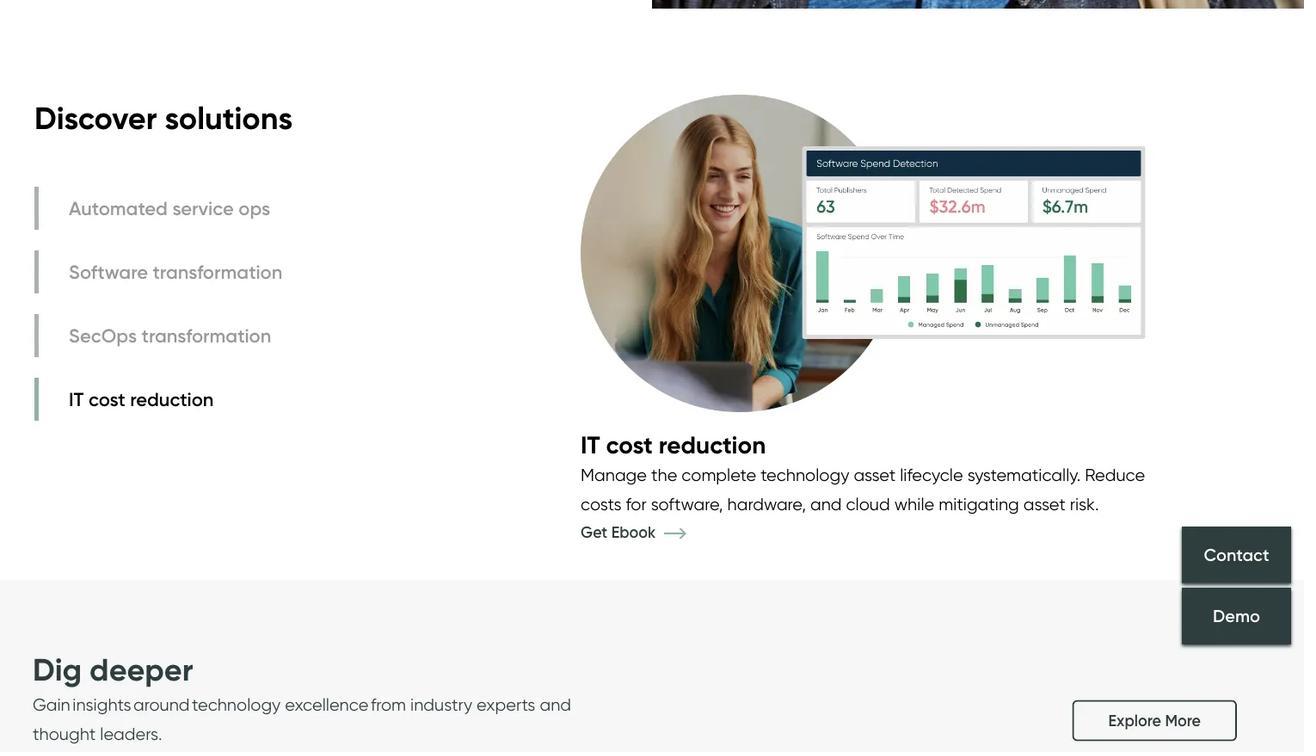 Task type: vqa. For each thing, say whether or not it's contained in the screenshot.
Energy
no



Task type: describe. For each thing, give the bounding box(es) containing it.
it for it cost reduction manage the complete technology asset lifecycle systematically. reduce costs for software, hardware, and cloud while mitigating asset risk.
[[581, 430, 600, 460]]

reduce
[[1086, 465, 1146, 486]]

discover
[[34, 99, 157, 137]]

dig
[[33, 650, 82, 689]]

explore more
[[1109, 711, 1201, 730]]

experts
[[477, 694, 536, 715]]

mitigating
[[939, 494, 1020, 515]]

automated service ops
[[69, 196, 270, 219]]

and inside it cost reduction manage the complete technology asset lifecycle systematically. reduce costs for software, hardware, and cloud while mitigating asset risk.
[[811, 494, 842, 515]]

more
[[1166, 711, 1201, 730]]

gain insights around technology
[[33, 694, 281, 715]]

dig deeper gain insights around technology excellence from industry experts and thought leaders.
[[33, 650, 571, 744]]

secops
[[69, 324, 137, 347]]

contact link
[[1183, 527, 1292, 583]]

get
[[581, 523, 608, 542]]

excellence from
[[285, 694, 406, 715]]

demo
[[1214, 605, 1261, 626]]

cost for it cost reduction
[[89, 387, 125, 411]]

deeper
[[90, 650, 193, 689]]

automated service ops link
[[34, 187, 287, 230]]

explore
[[1109, 711, 1162, 730]]

transformation for secops transformation
[[142, 324, 271, 347]]

technology
[[761, 465, 850, 486]]

software transformation link
[[34, 250, 287, 293]]

software,
[[651, 494, 723, 515]]

and inside dig deeper gain insights around technology excellence from industry experts and thought leaders.
[[540, 694, 571, 715]]

it cost reduction link
[[34, 378, 287, 421]]

lifecycle
[[900, 465, 964, 486]]

cloud
[[846, 494, 891, 515]]

software transformation
[[69, 260, 283, 283]]

get visibility into the it spend to reduce costs image
[[581, 77, 1146, 429]]

software
[[69, 260, 148, 283]]

secops transformation link
[[34, 314, 287, 357]]

secops transformation
[[69, 324, 271, 347]]

ops
[[239, 196, 270, 219]]



Task type: locate. For each thing, give the bounding box(es) containing it.
1 horizontal spatial and
[[811, 494, 842, 515]]

it cost reduction manage the complete technology asset lifecycle systematically. reduce costs for software, hardware, and cloud while mitigating asset risk.
[[581, 430, 1146, 515]]

streamline service delivery for technology excellence image
[[0, 0, 1305, 9], [0, 0, 1305, 9]]

reduction inside it cost reduction manage the complete technology asset lifecycle systematically. reduce costs for software, hardware, and cloud while mitigating asset risk.
[[659, 430, 766, 460]]

leaders.
[[100, 723, 162, 744]]

get ebook
[[581, 523, 660, 542]]

thought
[[33, 723, 96, 744]]

contact
[[1204, 544, 1270, 565]]

transformation down software transformation
[[142, 324, 271, 347]]

cost inside it cost reduction manage the complete technology asset lifecycle systematically. reduce costs for software, hardware, and cloud while mitigating asset risk.
[[606, 430, 653, 460]]

it up manage
[[581, 430, 600, 460]]

systematically.
[[968, 465, 1081, 486]]

cost for it cost reduction manage the complete technology asset lifecycle systematically. reduce costs for software, hardware, and cloud while mitigating asset risk.
[[606, 430, 653, 460]]

0 vertical spatial cost
[[89, 387, 125, 411]]

asset down systematically.
[[1024, 494, 1066, 515]]

reduction
[[130, 387, 214, 411], [659, 430, 766, 460]]

asset
[[854, 465, 896, 486], [1024, 494, 1066, 515]]

risk.
[[1070, 494, 1100, 515]]

0 horizontal spatial reduction
[[130, 387, 214, 411]]

1 vertical spatial it
[[581, 430, 600, 460]]

transformation for software transformation
[[153, 260, 283, 283]]

the
[[652, 465, 678, 486]]

0 vertical spatial reduction
[[130, 387, 214, 411]]

while
[[895, 494, 935, 515]]

and right "experts"
[[540, 694, 571, 715]]

it for it cost reduction
[[69, 387, 84, 411]]

get ebook link
[[581, 523, 712, 542]]

0 horizontal spatial and
[[540, 694, 571, 715]]

0 horizontal spatial it
[[69, 387, 84, 411]]

ebook
[[612, 523, 656, 542]]

solutions
[[165, 99, 293, 137]]

0 vertical spatial it
[[69, 387, 84, 411]]

automated
[[69, 196, 168, 219]]

1 horizontal spatial it
[[581, 430, 600, 460]]

0 vertical spatial and
[[811, 494, 842, 515]]

0 vertical spatial transformation
[[153, 260, 283, 283]]

reduction down secops transformation
[[130, 387, 214, 411]]

cost up manage
[[606, 430, 653, 460]]

0 horizontal spatial asset
[[854, 465, 896, 486]]

complete
[[682, 465, 757, 486]]

industry
[[411, 694, 473, 715]]

it inside it cost reduction manage the complete technology asset lifecycle systematically. reduce costs for software, hardware, and cloud while mitigating asset risk.
[[581, 430, 600, 460]]

transformation inside 'link'
[[142, 324, 271, 347]]

for
[[626, 494, 647, 515]]

it cost reduction
[[69, 387, 214, 411]]

transformation down service
[[153, 260, 283, 283]]

1 vertical spatial and
[[540, 694, 571, 715]]

it down secops
[[69, 387, 84, 411]]

discover solutions
[[34, 99, 293, 137]]

and
[[811, 494, 842, 515], [540, 694, 571, 715]]

0 vertical spatial asset
[[854, 465, 896, 486]]

1 horizontal spatial reduction
[[659, 430, 766, 460]]

demo link
[[1183, 588, 1292, 644]]

manage
[[581, 465, 647, 486]]

1 vertical spatial cost
[[606, 430, 653, 460]]

cost down secops
[[89, 387, 125, 411]]

and down the technology
[[811, 494, 842, 515]]

1 vertical spatial reduction
[[659, 430, 766, 460]]

costs
[[581, 494, 622, 515]]

explore more link
[[1073, 700, 1238, 741]]

service
[[172, 196, 234, 219]]

reduction inside it cost reduction link
[[130, 387, 214, 411]]

cost
[[89, 387, 125, 411], [606, 430, 653, 460]]

1 vertical spatial transformation
[[142, 324, 271, 347]]

1 vertical spatial asset
[[1024, 494, 1066, 515]]

1 horizontal spatial asset
[[1024, 494, 1066, 515]]

hardware,
[[728, 494, 806, 515]]

0 horizontal spatial cost
[[89, 387, 125, 411]]

reduction for it cost reduction manage the complete technology asset lifecycle systematically. reduce costs for software, hardware, and cloud while mitigating asset risk.
[[659, 430, 766, 460]]

transformation
[[153, 260, 283, 283], [142, 324, 271, 347]]

reduction up complete
[[659, 430, 766, 460]]

1 horizontal spatial cost
[[606, 430, 653, 460]]

it
[[69, 387, 84, 411], [581, 430, 600, 460]]

reduction for it cost reduction
[[130, 387, 214, 411]]

asset up cloud
[[854, 465, 896, 486]]



